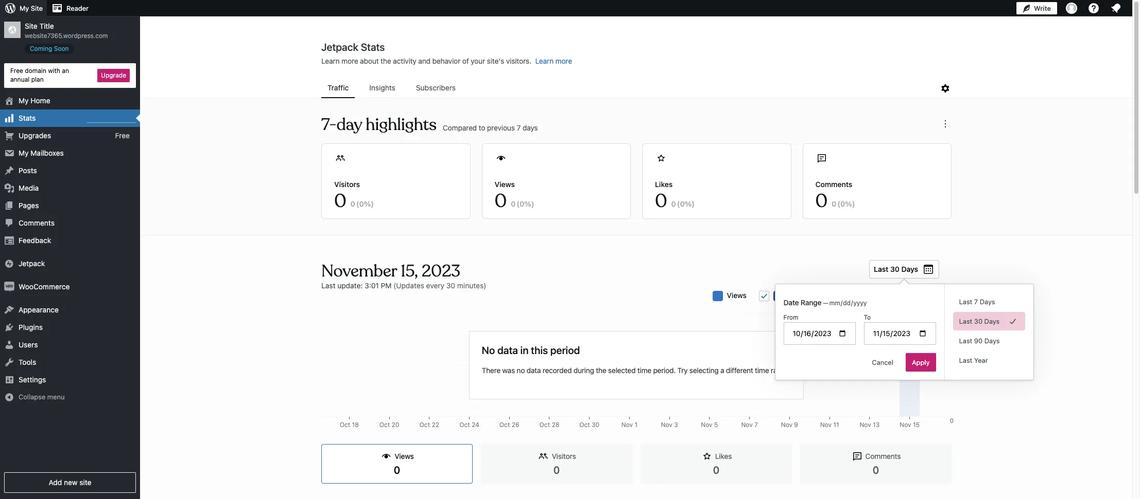 Task type: describe. For each thing, give the bounding box(es) containing it.
1 horizontal spatial the
[[596, 366, 606, 375]]

0 inside 100,000 2 0
[[950, 418, 954, 425]]

%) for likes 0 0 ( 0 %)
[[685, 200, 695, 209]]

collapse
[[19, 393, 45, 401]]

jetpack stats learn more about the activity and behavior of your site's visitors. learn more
[[321, 41, 572, 65]]

users
[[19, 341, 38, 349]]

add new site link
[[4, 473, 136, 494]]

oct 26
[[499, 422, 519, 429]]

%) for comments 0 0 ( 0 %)
[[845, 200, 855, 209]]

to
[[479, 123, 485, 132]]

my for my mailboxes
[[19, 149, 29, 157]]

0 inside 'visitors 0'
[[553, 465, 560, 477]]

nov for nov 11
[[820, 422, 832, 429]]

nov 13
[[860, 422, 880, 429]]

1 horizontal spatial data
[[527, 366, 541, 375]]

oct for oct 30
[[579, 422, 590, 429]]

none date field inside date range tooltip
[[828, 299, 884, 309]]

previous
[[487, 123, 515, 132]]

26
[[512, 422, 519, 429]]

100,000 for 100,000
[[930, 422, 954, 429]]

my mailboxes
[[19, 149, 64, 157]]

last 90 days
[[959, 337, 1000, 346]]

last 90 days button
[[953, 332, 1025, 351]]

—
[[823, 300, 828, 307]]

views for views 0
[[395, 453, 414, 461]]

days for last 90 days button
[[984, 337, 1000, 346]]

manage your notifications image
[[1110, 2, 1122, 14]]

3:01
[[365, 282, 379, 290]]

reader
[[66, 4, 89, 12]]

woocommerce
[[19, 282, 70, 291]]

( for views 0 0 ( 0 %)
[[517, 200, 520, 209]]

write
[[1034, 4, 1051, 12]]

upgrades
[[19, 131, 51, 140]]

last year
[[959, 357, 988, 365]]

learn more
[[535, 57, 572, 65]]

more
[[341, 57, 358, 65]]

no
[[517, 366, 525, 375]]

oct 18
[[340, 422, 359, 429]]

jetpack
[[19, 259, 45, 268]]

last 30 days button inside "jetpack stats" main content
[[869, 261, 939, 279]]

img image for woocommerce
[[4, 282, 14, 292]]

from
[[783, 314, 798, 322]]

range.
[[771, 366, 791, 375]]

my profile image
[[1066, 3, 1077, 14]]

my site
[[20, 4, 43, 12]]

tools link
[[0, 354, 140, 372]]

collapse menu
[[19, 393, 65, 401]]

different
[[726, 366, 753, 375]]

oct 20
[[379, 422, 399, 429]]

appearance
[[19, 306, 59, 314]]

website7365.wordpress.com
[[25, 32, 108, 40]]

100,000 2 0
[[930, 315, 954, 425]]

1 vertical spatial last 30 days button
[[953, 313, 1025, 331]]

period
[[550, 345, 580, 357]]

0 horizontal spatial 7
[[517, 123, 521, 132]]

title
[[39, 22, 54, 30]]

apply button
[[906, 354, 936, 372]]

9
[[794, 422, 798, 429]]

there
[[482, 366, 500, 375]]

28
[[552, 422, 559, 429]]

%) for views 0 0 ( 0 %)
[[524, 200, 534, 209]]

feedback link
[[0, 232, 140, 250]]

( for comments 0 0 ( 0 %)
[[837, 200, 840, 209]]

and
[[418, 57, 430, 65]]

tools
[[19, 358, 36, 367]]

apply
[[912, 359, 930, 367]]

comments link
[[0, 215, 140, 232]]

From date field
[[783, 323, 856, 346]]

appearance link
[[0, 302, 140, 319]]

nov for nov 1
[[621, 422, 633, 429]]

2 time from the left
[[755, 366, 769, 375]]

was
[[502, 366, 515, 375]]

highlights
[[366, 114, 437, 135]]

pages
[[19, 201, 39, 210]]

img image for jetpack
[[4, 259, 14, 269]]

nov 11
[[820, 422, 839, 429]]

stats link
[[0, 109, 140, 127]]

last 30 days inside "jetpack stats" main content
[[874, 265, 918, 274]]

nov for nov 13
[[860, 422, 871, 429]]

nov 3
[[661, 422, 678, 429]]

views for views
[[727, 291, 746, 300]]

coming
[[30, 45, 52, 53]]

pm
[[381, 282, 392, 290]]

comments for comments 0
[[865, 453, 901, 461]]

nov 7
[[741, 422, 758, 429]]

2
[[950, 315, 954, 322]]

write link
[[1016, 0, 1057, 16]]

home
[[31, 96, 50, 105]]

oct for oct 18
[[340, 422, 350, 429]]

learn more link
[[535, 57, 572, 65]]

free domain with an annual plan
[[10, 67, 69, 83]]

days for bottommost the last 30 days button
[[984, 318, 1000, 326]]

compared
[[443, 123, 477, 132]]

stats
[[19, 114, 36, 122]]

oct for oct 24
[[459, 422, 470, 429]]

22
[[432, 422, 439, 429]]

2023
[[422, 261, 460, 282]]

every
[[426, 282, 444, 290]]

comments 0 0 ( 0 %)
[[815, 180, 855, 213]]

comments for comments 0 0 ( 0 %)
[[815, 180, 852, 189]]

behavior
[[432, 57, 460, 65]]

media
[[19, 184, 39, 192]]

visitors 0
[[552, 453, 576, 477]]

november 15, 2023 last update: 3:01 pm (updates every 30 minutes)
[[321, 261, 486, 290]]

site title website7365.wordpress.com coming soon
[[25, 22, 108, 53]]

( for likes 0 0 ( 0 %)
[[677, 200, 680, 209]]

To date field
[[864, 323, 936, 346]]

selecting
[[689, 366, 719, 375]]

during
[[573, 366, 594, 375]]

add new site
[[49, 479, 91, 488]]

100,000 for 100,000 2 0
[[930, 315, 954, 322]]

free for free domain with an annual plan
[[10, 67, 23, 75]]

0 inside comments 0
[[873, 465, 879, 477]]

nov 1
[[621, 422, 637, 429]]

visitors 0 0 ( 0 %)
[[334, 180, 374, 213]]



Task type: vqa. For each thing, say whether or not it's contained in the screenshot.
Last 30 Days inside the Date Range tooltip
yes



Task type: locate. For each thing, give the bounding box(es) containing it.
plugins link
[[0, 319, 140, 337]]

( inside likes 0 0 ( 0 %)
[[677, 200, 680, 209]]

0 vertical spatial views
[[495, 180, 515, 189]]

3
[[674, 422, 678, 429]]

nov for nov 15
[[900, 422, 911, 429]]

7 for nov 7
[[754, 422, 758, 429]]

%) inside likes 0 0 ( 0 %)
[[685, 200, 695, 209]]

insights link
[[363, 79, 402, 97]]

free up annual plan
[[10, 67, 23, 75]]

0 inside views 0
[[394, 465, 400, 477]]

( for visitors 0 0 ( 0 %)
[[356, 200, 359, 209]]

3 nov from the left
[[701, 422, 712, 429]]

pages link
[[0, 197, 140, 215]]

2 ( from the left
[[517, 200, 520, 209]]

7 oct from the left
[[579, 422, 590, 429]]

site
[[79, 479, 91, 488]]

2 oct from the left
[[379, 422, 390, 429]]

90
[[974, 337, 983, 346]]

nov left 15
[[900, 422, 911, 429]]

7 up 90
[[974, 298, 978, 306]]

oct for oct 22
[[419, 422, 430, 429]]

a
[[720, 366, 724, 375]]

0 horizontal spatial likes
[[655, 180, 673, 189]]

november
[[321, 261, 397, 282]]

%) inside views 0 0 ( 0 %)
[[524, 200, 534, 209]]

1 vertical spatial the
[[596, 366, 606, 375]]

the
[[381, 57, 391, 65], [596, 366, 606, 375]]

1 horizontal spatial time
[[755, 366, 769, 375]]

comments inside comments 0 0 ( 0 %)
[[815, 180, 852, 189]]

help image
[[1088, 2, 1100, 14]]

0 horizontal spatial views
[[395, 453, 414, 461]]

about
[[360, 57, 379, 65]]

0 vertical spatial my
[[20, 4, 29, 12]]

0 horizontal spatial visitors
[[334, 180, 360, 189]]

none checkbox inside "jetpack stats" main content
[[759, 291, 769, 302]]

views 0 0 ( 0 %)
[[495, 180, 534, 213]]

1 nov from the left
[[621, 422, 633, 429]]

0 horizontal spatial last 30 days
[[874, 265, 918, 274]]

( inside visitors 0 0 ( 0 %)
[[356, 200, 359, 209]]

2 vertical spatial comments
[[865, 453, 901, 461]]

to
[[864, 314, 871, 322]]

oct right 28
[[579, 422, 590, 429]]

30 inside date range tooltip
[[974, 318, 982, 326]]

free
[[10, 67, 23, 75], [115, 131, 130, 140]]

traffic
[[327, 83, 349, 92]]

oct 30
[[579, 422, 599, 429]]

days for last 7 days button
[[980, 298, 995, 306]]

13
[[873, 422, 880, 429]]

1 horizontal spatial last 30 days
[[959, 318, 1000, 326]]

4 ( from the left
[[837, 200, 840, 209]]

1 vertical spatial views
[[727, 291, 746, 300]]

comments for comments
[[19, 219, 55, 227]]

my for my home
[[19, 96, 29, 105]]

8 nov from the left
[[900, 422, 911, 429]]

7-
[[321, 114, 337, 135]]

my home link
[[0, 92, 140, 109]]

7 for last 7 days
[[974, 298, 978, 306]]

6 oct from the left
[[539, 422, 550, 429]]

(updates
[[393, 282, 424, 290]]

views inside views 0
[[395, 453, 414, 461]]

oct for oct 26
[[499, 422, 510, 429]]

menu containing traffic
[[321, 79, 939, 98]]

range
[[801, 299, 821, 307]]

%) for visitors 0 0 ( 0 %)
[[364, 200, 374, 209]]

6 nov from the left
[[820, 422, 832, 429]]

3 oct from the left
[[419, 422, 430, 429]]

last inside november 15, 2023 last update: 3:01 pm (updates every 30 minutes)
[[321, 282, 335, 290]]

add
[[49, 479, 62, 488]]

users link
[[0, 337, 140, 354]]

1 time from the left
[[637, 366, 651, 375]]

1 horizontal spatial 7
[[754, 422, 758, 429]]

nov left the "1"
[[621, 422, 633, 429]]

in
[[520, 345, 529, 357]]

30
[[890, 265, 899, 274], [446, 282, 455, 290], [974, 318, 982, 326], [592, 422, 599, 429]]

5
[[714, 422, 718, 429]]

days inside "jetpack stats" main content
[[901, 265, 918, 274]]

site's
[[487, 57, 504, 65]]

visitors for visitors 0 0 ( 0 %)
[[334, 180, 360, 189]]

compared to previous 7 days
[[443, 123, 538, 132]]

likes for likes 0
[[715, 453, 732, 461]]

5 nov from the left
[[781, 422, 792, 429]]

%)
[[364, 200, 374, 209], [524, 200, 534, 209], [685, 200, 695, 209], [845, 200, 855, 209]]

my up posts
[[19, 149, 29, 157]]

site
[[31, 4, 43, 12], [25, 22, 37, 30]]

oct left 18
[[340, 422, 350, 429]]

( inside views 0 0 ( 0 %)
[[517, 200, 520, 209]]

feedback
[[19, 236, 51, 245]]

visitors.
[[506, 57, 531, 65]]

subscribers link
[[410, 79, 462, 97]]

activity
[[393, 57, 416, 65]]

2 horizontal spatial visitors
[[788, 291, 813, 300]]

likes inside likes 0 0 ( 0 %)
[[655, 180, 673, 189]]

period.
[[653, 366, 676, 375]]

3 %) from the left
[[685, 200, 695, 209]]

1 vertical spatial last 30 days
[[959, 318, 1000, 326]]

1 horizontal spatial last 30 days button
[[953, 313, 1025, 331]]

img image
[[4, 259, 14, 269], [4, 282, 14, 292]]

oct 24
[[459, 422, 479, 429]]

7 left days
[[517, 123, 521, 132]]

free inside free domain with an annual plan
[[10, 67, 23, 75]]

this
[[531, 345, 548, 357]]

my home
[[19, 96, 50, 105]]

plugins
[[19, 323, 43, 332]]

%) inside visitors 0 0 ( 0 %)
[[364, 200, 374, 209]]

0 vertical spatial last 30 days
[[874, 265, 918, 274]]

my for my site
[[20, 4, 29, 12]]

1 vertical spatial img image
[[4, 282, 14, 292]]

site up the title
[[31, 4, 43, 12]]

nov left 5
[[701, 422, 712, 429]]

the inside "jetpack stats learn more about the activity and behavior of your site's visitors. learn more"
[[381, 57, 391, 65]]

1 horizontal spatial views
[[495, 180, 515, 189]]

0 vertical spatial likes
[[655, 180, 673, 189]]

cancel button
[[866, 354, 900, 372]]

2 horizontal spatial views
[[727, 291, 746, 300]]

0 vertical spatial last 30 days button
[[869, 261, 939, 279]]

visitors for visitors
[[788, 291, 813, 300]]

my
[[20, 4, 29, 12], [19, 96, 29, 105], [19, 149, 29, 157]]

1 vertical spatial likes
[[715, 453, 732, 461]]

oct left 22
[[419, 422, 430, 429]]

nov for nov 9
[[781, 422, 792, 429]]

time left period.
[[637, 366, 651, 375]]

collapse menu link
[[0, 389, 140, 406]]

visitors inside visitors 0 0 ( 0 %)
[[334, 180, 360, 189]]

my left reader link
[[20, 4, 29, 12]]

2 img image from the top
[[4, 282, 14, 292]]

data right no
[[527, 366, 541, 375]]

0 horizontal spatial last 30 days button
[[869, 261, 939, 279]]

1 vertical spatial free
[[115, 131, 130, 140]]

domain
[[25, 67, 46, 75]]

my site link
[[0, 0, 47, 16]]

1 vertical spatial 7
[[974, 298, 978, 306]]

0 horizontal spatial time
[[637, 366, 651, 375]]

7-day highlights
[[321, 114, 437, 135]]

1 img image from the top
[[4, 259, 14, 269]]

oct for oct 20
[[379, 422, 390, 429]]

0 vertical spatial 7
[[517, 123, 521, 132]]

oct left 26 in the left bottom of the page
[[499, 422, 510, 429]]

0 vertical spatial free
[[10, 67, 23, 75]]

img image inside the woocommerce link
[[4, 282, 14, 292]]

1 vertical spatial visitors
[[788, 291, 813, 300]]

visitors for visitors 0
[[552, 453, 576, 461]]

menu
[[47, 393, 65, 401]]

free for free
[[115, 131, 130, 140]]

likes inside likes 0
[[715, 453, 732, 461]]

0 vertical spatial site
[[31, 4, 43, 12]]

2 nov from the left
[[661, 422, 672, 429]]

15
[[913, 422, 920, 429]]

1 vertical spatial my
[[19, 96, 29, 105]]

oct for oct 28
[[539, 422, 550, 429]]

0 vertical spatial 100,000
[[930, 315, 954, 322]]

2 vertical spatial visitors
[[552, 453, 576, 461]]

7 nov from the left
[[860, 422, 871, 429]]

my left the home
[[19, 96, 29, 105]]

4 oct from the left
[[459, 422, 470, 429]]

annual plan
[[10, 76, 44, 83]]

2 vertical spatial views
[[395, 453, 414, 461]]

site inside site title website7365.wordpress.com coming soon
[[25, 22, 37, 30]]

1 oct from the left
[[340, 422, 350, 429]]

7 inside button
[[974, 298, 978, 306]]

views for views 0 0 ( 0 %)
[[495, 180, 515, 189]]

the right during
[[596, 366, 606, 375]]

0 horizontal spatial data
[[497, 345, 518, 357]]

my inside my home link
[[19, 96, 29, 105]]

soon
[[54, 45, 69, 53]]

100,000
[[930, 315, 954, 322], [930, 422, 954, 429]]

nov left 11
[[820, 422, 832, 429]]

days
[[523, 123, 538, 132]]

0 horizontal spatial free
[[10, 67, 23, 75]]

( inside comments 0 0 ( 0 %)
[[837, 200, 840, 209]]

no data in this period
[[482, 345, 580, 357]]

nov left 13 on the bottom of page
[[860, 422, 871, 429]]

nov left 3
[[661, 422, 672, 429]]

1
[[635, 422, 637, 429]]

0 vertical spatial comments
[[815, 180, 852, 189]]

4 nov from the left
[[741, 422, 753, 429]]

time left the range.
[[755, 366, 769, 375]]

update:
[[337, 282, 363, 290]]

1 vertical spatial data
[[527, 366, 541, 375]]

oct left 24 at the left bottom of the page
[[459, 422, 470, 429]]

the right about at the left top of page
[[381, 57, 391, 65]]

2 vertical spatial 7
[[754, 422, 758, 429]]

learn
[[321, 57, 340, 65]]

1 vertical spatial comments
[[19, 219, 55, 227]]

nov for nov 7
[[741, 422, 753, 429]]

4 %) from the left
[[845, 200, 855, 209]]

day
[[337, 114, 362, 135]]

an
[[62, 67, 69, 75]]

last 30 days inside date range tooltip
[[959, 318, 1000, 326]]

views 0
[[394, 453, 414, 477]]

visitors
[[334, 180, 360, 189], [788, 291, 813, 300], [552, 453, 576, 461]]

menu
[[321, 79, 939, 98]]

selected
[[608, 366, 636, 375]]

new
[[64, 479, 78, 488]]

nov right 5
[[741, 422, 753, 429]]

jetpack stats
[[321, 41, 385, 53]]

img image left the 'woocommerce'
[[4, 282, 14, 292]]

nov left 9
[[781, 422, 792, 429]]

1 horizontal spatial free
[[115, 131, 130, 140]]

3 ( from the left
[[677, 200, 680, 209]]

nov
[[621, 422, 633, 429], [661, 422, 672, 429], [701, 422, 712, 429], [741, 422, 753, 429], [781, 422, 792, 429], [820, 422, 832, 429], [860, 422, 871, 429], [900, 422, 911, 429]]

views inside views 0 0 ( 0 %)
[[495, 180, 515, 189]]

likes 0 0 ( 0 %)
[[655, 180, 695, 213]]

jetpack stats main content
[[141, 41, 1132, 500]]

my inside my mailboxes link
[[19, 149, 29, 157]]

2 vertical spatial my
[[19, 149, 29, 157]]

%) inside comments 0 0 ( 0 %)
[[845, 200, 855, 209]]

comments
[[815, 180, 852, 189], [19, 219, 55, 227], [865, 453, 901, 461]]

subscribers
[[416, 83, 456, 92]]

1 horizontal spatial comments
[[815, 180, 852, 189]]

oct
[[340, 422, 350, 429], [379, 422, 390, 429], [419, 422, 430, 429], [459, 422, 470, 429], [499, 422, 510, 429], [539, 422, 550, 429], [579, 422, 590, 429]]

None date field
[[828, 299, 884, 309]]

nov for nov 3
[[661, 422, 672, 429]]

20
[[392, 422, 399, 429]]

comments 0
[[865, 453, 901, 477]]

my inside my site link
[[20, 4, 29, 12]]

0 vertical spatial img image
[[4, 259, 14, 269]]

free down the highest hourly views 0 image
[[115, 131, 130, 140]]

date range tooltip
[[775, 279, 1034, 381]]

30 inside november 15, 2023 last update: 3:01 pm (updates every 30 minutes)
[[446, 282, 455, 290]]

0 horizontal spatial the
[[381, 57, 391, 65]]

nov for nov 5
[[701, 422, 712, 429]]

0 inside likes 0
[[713, 465, 719, 477]]

2 horizontal spatial 7
[[974, 298, 978, 306]]

0 vertical spatial the
[[381, 57, 391, 65]]

oct left 28
[[539, 422, 550, 429]]

0 vertical spatial data
[[497, 345, 518, 357]]

0 vertical spatial visitors
[[334, 180, 360, 189]]

img image inside jetpack link
[[4, 259, 14, 269]]

2 100,000 from the top
[[930, 422, 954, 429]]

1 ( from the left
[[356, 200, 359, 209]]

1 horizontal spatial likes
[[715, 453, 732, 461]]

menu inside "jetpack stats" main content
[[321, 79, 939, 98]]

last 7 days button
[[953, 293, 1025, 312]]

media link
[[0, 179, 140, 197]]

2 %) from the left
[[524, 200, 534, 209]]

None checkbox
[[759, 291, 769, 302]]

oct 28
[[539, 422, 559, 429]]

5 oct from the left
[[499, 422, 510, 429]]

11
[[833, 422, 839, 429]]

1 vertical spatial site
[[25, 22, 37, 30]]

1 %) from the left
[[364, 200, 374, 209]]

time
[[637, 366, 651, 375], [755, 366, 769, 375]]

site left the title
[[25, 22, 37, 30]]

likes
[[655, 180, 673, 189], [715, 453, 732, 461]]

nov 9
[[781, 422, 798, 429]]

7 left nov 9
[[754, 422, 758, 429]]

with
[[48, 67, 60, 75]]

2 horizontal spatial comments
[[865, 453, 901, 461]]

likes for likes 0 0 ( 0 %)
[[655, 180, 673, 189]]

1 horizontal spatial visitors
[[552, 453, 576, 461]]

highest hourly views 0 image
[[87, 116, 136, 123]]

img image left jetpack
[[4, 259, 14, 269]]

0 horizontal spatial comments
[[19, 219, 55, 227]]

data left in
[[497, 345, 518, 357]]

oct left 20
[[379, 422, 390, 429]]

1 vertical spatial 100,000
[[930, 422, 954, 429]]

1 100,000 from the top
[[930, 315, 954, 322]]



